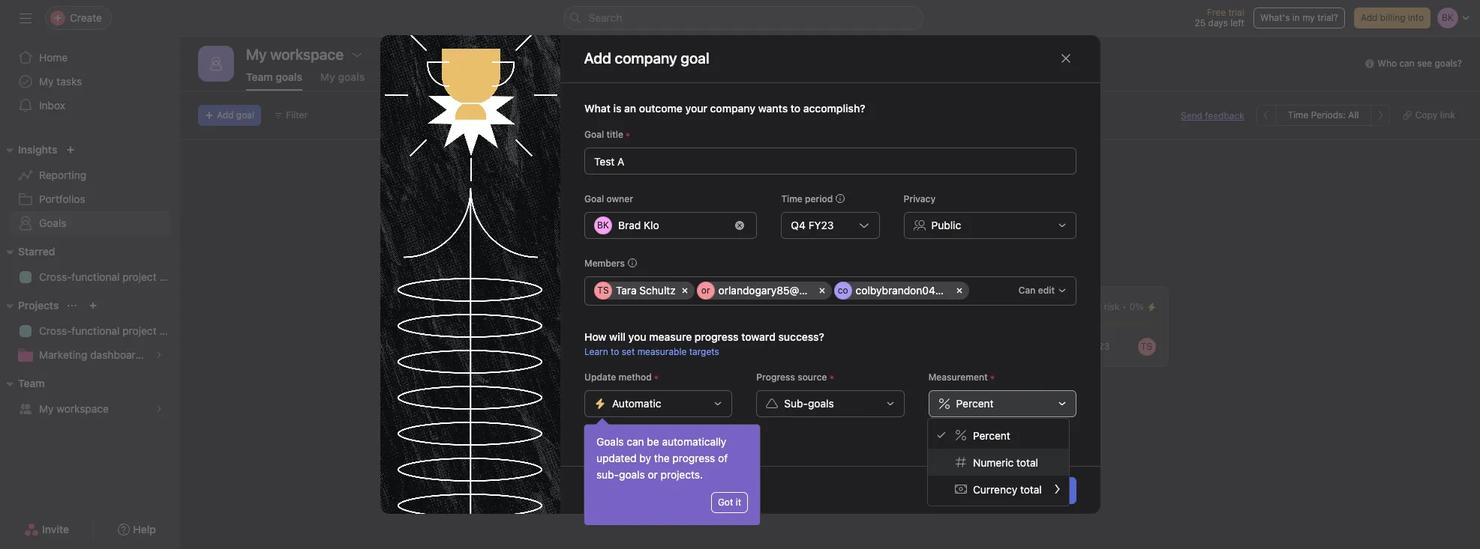 Task type: vqa. For each thing, say whether or not it's contained in the screenshot.
Send
yes



Task type: locate. For each thing, give the bounding box(es) containing it.
company goal
[[615, 50, 709, 67]]

your
[[685, 102, 707, 115], [515, 200, 536, 213], [664, 200, 685, 213]]

invite
[[42, 524, 69, 536]]

your inside add company goal dialog
[[685, 102, 707, 115]]

cross-functional project plan down goals link
[[39, 271, 180, 284]]

progress down automatically
[[672, 452, 715, 465]]

measure
[[649, 331, 691, 343]]

team down "marketing"
[[18, 377, 45, 390]]

2 cross- from the top
[[39, 325, 72, 338]]

2 functional from the top
[[72, 325, 120, 338]]

be
[[647, 436, 659, 449]]

1 vertical spatial cross-functional project plan link
[[9, 320, 180, 344]]

home link
[[9, 46, 171, 70]]

what's in my trial?
[[1260, 12, 1338, 23]]

1 vertical spatial or
[[648, 469, 658, 482]]

cross-functional project plan link
[[9, 266, 180, 290], [9, 320, 180, 344]]

my inside teams element
[[39, 403, 54, 416]]

can for who can see goals?
[[1399, 58, 1415, 69]]

1 horizontal spatial or
[[701, 285, 710, 296]]

members
[[584, 258, 625, 269]]

mission
[[586, 200, 623, 213]]

goal inside dialog
[[1046, 484, 1066, 497]]

row
[[594, 282, 1011, 304]]

automatic
[[612, 397, 661, 410]]

time period
[[781, 193, 833, 205]]

0 vertical spatial goal
[[236, 110, 254, 121]]

q4
[[791, 219, 805, 232]]

0 vertical spatial goals
[[39, 217, 66, 230]]

got
[[718, 497, 733, 509]]

klo
[[643, 219, 659, 232]]

1 horizontal spatial required image
[[827, 373, 836, 382]]

required image
[[651, 373, 660, 382], [827, 373, 836, 382]]

targets
[[689, 346, 719, 358]]

required image down an
[[623, 130, 632, 139]]

add goal button
[[198, 105, 261, 126]]

send feedback
[[1181, 110, 1244, 121]]

add for add company goal
[[584, 50, 611, 67]]

goal left owner
[[584, 193, 604, 205]]

1 horizontal spatial ts
[[1141, 341, 1152, 353]]

goals up pt. i
[[492, 253, 538, 274]]

team inside team dropdown button
[[18, 377, 45, 390]]

and
[[714, 200, 732, 213]]

numeric total
[[973, 456, 1038, 469]]

1 project from the top
[[122, 271, 157, 284]]

schultz
[[639, 284, 675, 297]]

reporting
[[39, 169, 86, 182]]

1 horizontal spatial company
[[710, 102, 755, 115]]

2 goal from the top
[[584, 193, 604, 205]]

add your company mission to align your work and stay inspired. only members with full access can edit.
[[492, 200, 995, 213]]

my down my workspace
[[320, 71, 335, 83]]

my
[[1302, 12, 1315, 23]]

send
[[1181, 110, 1202, 121]]

teams element
[[0, 371, 180, 425]]

goal left title
[[584, 129, 604, 140]]

add for add billing info
[[1361, 12, 1378, 23]]

plan for cross-functional project plan link inside starred element
[[159, 271, 180, 284]]

1 vertical spatial percent
[[973, 429, 1010, 442]]

1 functional from the top
[[72, 271, 120, 284]]

0 vertical spatial plan
[[159, 271, 180, 284]]

starred button
[[0, 243, 55, 261]]

team down my workspace
[[246, 71, 273, 83]]

0 vertical spatial company
[[710, 102, 755, 115]]

2 plan from the top
[[159, 325, 180, 338]]

functional
[[72, 271, 120, 284], [72, 325, 120, 338]]

copy
[[1415, 110, 1438, 121]]

2 cross-functional project plan from the top
[[39, 325, 180, 338]]

0 vertical spatial cross-functional project plan
[[39, 271, 180, 284]]

0 horizontal spatial to
[[610, 346, 619, 358]]

cross-functional project plan inside projects element
[[39, 325, 180, 338]]

1 cross-functional project plan from the top
[[39, 271, 180, 284]]

functional up marketing dashboards
[[72, 325, 120, 338]]

goal for goal title
[[584, 129, 604, 140]]

functional down goals link
[[72, 271, 120, 284]]

0 vertical spatial can
[[1399, 58, 1415, 69]]

0 vertical spatial required image
[[623, 130, 632, 139]]

align
[[638, 200, 661, 213]]

save
[[1020, 484, 1043, 497]]

1 cross-functional project plan link from the top
[[9, 266, 180, 290]]

goals up updated
[[596, 436, 624, 449]]

1 vertical spatial goal
[[1046, 484, 1066, 497]]

1 vertical spatial total
[[1020, 483, 1042, 496]]

0 horizontal spatial goal
[[236, 110, 254, 121]]

0 vertical spatial ts
[[597, 285, 608, 296]]

1 vertical spatial functional
[[72, 325, 120, 338]]

1 goal from the top
[[584, 129, 604, 140]]

percent down measurement
[[956, 397, 993, 410]]

goals inside goals can be automatically updated by the progress of sub-goals or projects.
[[619, 469, 645, 482]]

project
[[122, 271, 157, 284], [122, 325, 157, 338]]

q4 fy23 button
[[781, 212, 879, 239]]

starred
[[18, 245, 55, 258]]

1 plan from the top
[[159, 271, 180, 284]]

2 cross-functional project plan link from the top
[[9, 320, 180, 344]]

can
[[1018, 285, 1035, 296]]

my for my tasks
[[39, 75, 54, 88]]

0 horizontal spatial team
[[18, 377, 45, 390]]

the
[[654, 452, 670, 465]]

1 horizontal spatial required image
[[987, 373, 996, 382]]

goals inside dropdown button
[[808, 397, 834, 410]]

tara
[[615, 284, 636, 297]]

cross- inside starred element
[[39, 271, 72, 284]]

who
[[1377, 58, 1397, 69]]

ts inside tara schultz cell
[[597, 285, 608, 296]]

to left set
[[610, 346, 619, 358]]

sub-goals button
[[756, 391, 904, 418]]

goals
[[276, 71, 302, 83], [338, 71, 365, 83], [808, 397, 834, 410], [619, 469, 645, 482]]

home
[[39, 51, 68, 64]]

my for my workspace
[[39, 403, 54, 416]]

how
[[584, 331, 606, 343]]

copy link
[[1415, 110, 1455, 121]]

insights element
[[0, 137, 180, 239]]

cancel button
[[948, 478, 1001, 505]]

cross-functional project plan link up projects element
[[9, 266, 180, 290]]

1 required image from the left
[[651, 373, 660, 382]]

1 vertical spatial goal
[[584, 193, 604, 205]]

my left tasks
[[39, 75, 54, 88]]

plan inside starred element
[[159, 271, 180, 284]]

my
[[320, 71, 335, 83], [39, 75, 54, 88], [39, 403, 54, 416]]

1 vertical spatial goals
[[492, 253, 538, 274]]

required image up percent dropdown button
[[987, 373, 996, 382]]

can left be
[[627, 436, 644, 449]]

my inside global element
[[39, 75, 54, 88]]

currency total
[[973, 483, 1042, 496]]

goals can be automatically updated by the progress of sub-goals or projects. tooltip
[[584, 421, 760, 526]]

can left 'see'
[[1399, 58, 1415, 69]]

project up dashboards
[[122, 325, 157, 338]]

company left wants
[[710, 102, 755, 115]]

goals link
[[9, 212, 171, 236]]

team for team
[[18, 377, 45, 390]]

sub-
[[596, 469, 619, 482]]

plan inside projects element
[[159, 325, 180, 338]]

0 horizontal spatial can
[[627, 436, 644, 449]]

add company goal dialog
[[380, 35, 1100, 515]]

0 horizontal spatial required image
[[623, 130, 632, 139]]

0 vertical spatial cross-
[[39, 271, 72, 284]]

orlandogary85@gmail.com cell
[[696, 282, 848, 300]]

0 vertical spatial goal
[[584, 129, 604, 140]]

update
[[584, 372, 616, 383]]

my down team dropdown button
[[39, 403, 54, 416]]

link
[[1440, 110, 1455, 121]]

company inside dialog
[[710, 102, 755, 115]]

required image for automatic
[[651, 373, 660, 382]]

add inside dialog
[[584, 50, 611, 67]]

full
[[899, 200, 914, 213]]

public
[[931, 219, 961, 232]]

1 vertical spatial can
[[953, 200, 971, 213]]

0 horizontal spatial or
[[648, 469, 658, 482]]

global element
[[0, 37, 180, 127]]

1 vertical spatial cross-
[[39, 325, 72, 338]]

ts left tara
[[597, 285, 608, 296]]

days
[[1208, 17, 1228, 29]]

goal down team goals link
[[236, 110, 254, 121]]

workspace
[[56, 403, 109, 416]]

0 vertical spatial team
[[246, 71, 273, 83]]

portfolios link
[[9, 188, 171, 212]]

1 horizontal spatial to
[[626, 200, 635, 213]]

sub-
[[784, 397, 808, 410]]

inbox link
[[9, 94, 171, 118]]

row containing tara schultz
[[594, 282, 1011, 304]]

my tasks
[[39, 75, 82, 88]]

1 horizontal spatial goal
[[1046, 484, 1066, 497]]

2 vertical spatial goals
[[596, 436, 624, 449]]

percent
[[956, 397, 993, 410], [973, 429, 1010, 442]]

to up brad
[[626, 200, 635, 213]]

ts down the 0%
[[1141, 341, 1152, 353]]

2 project from the top
[[122, 325, 157, 338]]

0 horizontal spatial ts
[[597, 285, 608, 296]]

remove image
[[735, 221, 744, 230]]

2 horizontal spatial goals
[[596, 436, 624, 449]]

2 vertical spatial can
[[627, 436, 644, 449]]

0 horizontal spatial goals
[[39, 217, 66, 230]]

goal for goal owner
[[584, 193, 604, 205]]

your right outcome
[[685, 102, 707, 115]]

add company goal
[[584, 50, 709, 67]]

goals down portfolios
[[39, 217, 66, 230]]

add for add your company mission to align your work and stay inspired. only members with full access can edit.
[[492, 200, 512, 213]]

cross-functional project plan up dashboards
[[39, 325, 180, 338]]

add goal
[[217, 110, 254, 121]]

0 vertical spatial total
[[1017, 456, 1038, 469]]

tara schultz
[[615, 284, 675, 297]]

insights button
[[0, 141, 57, 159]]

required image down learn to set measurable targets "link"
[[651, 373, 660, 382]]

or right schultz
[[701, 285, 710, 296]]

only
[[803, 200, 825, 213]]

1 vertical spatial cross-functional project plan
[[39, 325, 180, 338]]

1 cross- from the top
[[39, 271, 72, 284]]

can edit
[[1018, 285, 1054, 296]]

will
[[609, 331, 625, 343]]

1 horizontal spatial team
[[246, 71, 273, 83]]

percent up numeric
[[973, 429, 1010, 442]]

edit
[[1038, 285, 1054, 296]]

got it button
[[711, 493, 748, 514]]

functional inside starred element
[[72, 271, 120, 284]]

can inside goals can be automatically updated by the progress of sub-goals or projects.
[[627, 436, 644, 449]]

tara schultz cell
[[594, 282, 694, 300]]

tasks
[[56, 75, 82, 88]]

company
[[710, 102, 755, 115], [539, 200, 583, 213]]

cross- down starred
[[39, 271, 72, 284]]

progress
[[756, 372, 795, 383]]

progress up targets
[[694, 331, 738, 343]]

2 horizontal spatial can
[[1399, 58, 1415, 69]]

required image
[[623, 130, 632, 139], [987, 373, 996, 382]]

or down by
[[648, 469, 658, 482]]

0 vertical spatial cross-functional project plan link
[[9, 266, 180, 290]]

add for add goal
[[217, 110, 234, 121]]

1 vertical spatial required image
[[987, 373, 996, 382]]

0 vertical spatial progress
[[694, 331, 738, 343]]

can left edit.
[[953, 200, 971, 213]]

projects.
[[661, 469, 703, 482]]

1 vertical spatial progress
[[672, 452, 715, 465]]

0 vertical spatial functional
[[72, 271, 120, 284]]

0 vertical spatial or
[[701, 285, 710, 296]]

2 required image from the left
[[827, 373, 836, 382]]

team inside team goals link
[[246, 71, 273, 83]]

add billing info
[[1361, 12, 1424, 23]]

team button
[[0, 375, 45, 393]]

0 horizontal spatial required image
[[651, 373, 660, 382]]

required image for measurement
[[987, 373, 996, 382]]

currency
[[973, 483, 1017, 496]]

1 vertical spatial team
[[18, 377, 45, 390]]

info
[[1408, 12, 1424, 23]]

source
[[797, 372, 827, 383]]

to
[[626, 200, 635, 213], [610, 346, 619, 358]]

1 vertical spatial company
[[539, 200, 583, 213]]

1 vertical spatial plan
[[159, 325, 180, 338]]

1 vertical spatial ts
[[1141, 341, 1152, 353]]

period
[[805, 193, 833, 205]]

what's
[[1260, 12, 1290, 23]]

measurable
[[637, 346, 686, 358]]

what is an outcome your company wants to accomplish?
[[584, 102, 865, 115]]

1 vertical spatial project
[[122, 325, 157, 338]]

project down goals link
[[122, 271, 157, 284]]

goals
[[39, 217, 66, 230], [492, 253, 538, 274], [596, 436, 624, 449]]

total for currency total
[[1020, 483, 1042, 496]]

1 vertical spatial to
[[610, 346, 619, 358]]

0 vertical spatial percent
[[956, 397, 993, 410]]

company left mission
[[539, 200, 583, 213]]

brad
[[618, 219, 640, 232]]

my workspace link
[[9, 398, 171, 422]]

cross-functional project plan link up marketing dashboards
[[9, 320, 180, 344]]

0 vertical spatial project
[[122, 271, 157, 284]]

cross- up "marketing"
[[39, 325, 72, 338]]

hide sidebar image
[[20, 12, 32, 24]]

goal right save
[[1046, 484, 1066, 497]]

required image up sub-goals dropdown button
[[827, 373, 836, 382]]

team goals
[[246, 71, 302, 83]]

inspired.
[[758, 200, 800, 213]]



Task type: describe. For each thing, give the bounding box(es) containing it.
cross-functional project plan link inside starred element
[[9, 266, 180, 290]]

search list box
[[563, 6, 923, 30]]

required image for sub-goals
[[827, 373, 836, 382]]

total for numeric total
[[1017, 456, 1038, 469]]

cross-functional project plan link inside projects element
[[9, 320, 180, 344]]

at
[[1092, 302, 1102, 313]]

ts button
[[1138, 338, 1156, 356]]

search
[[588, 11, 622, 24]]

who can see goals?
[[1377, 58, 1462, 69]]

goal owner
[[584, 193, 633, 205]]

your right align
[[664, 200, 685, 213]]

left
[[1230, 17, 1244, 29]]

my goals link
[[320, 71, 365, 91]]

my workspace
[[39, 403, 109, 416]]

progress inside goals can be automatically updated by the progress of sub-goals or projects.
[[672, 452, 715, 465]]

my for my goals
[[320, 71, 335, 83]]

see
[[1417, 58, 1432, 69]]

method
[[618, 372, 651, 383]]

q4 fy23
[[791, 219, 833, 232]]

time
[[781, 193, 802, 205]]

work
[[688, 200, 712, 213]]

pt.
[[504, 301, 519, 314]]

privacy
[[903, 193, 935, 205]]

goals?
[[1435, 58, 1462, 69]]

ts inside button
[[1141, 341, 1152, 353]]

title
[[606, 129, 623, 140]]

Enter goal name text field
[[584, 148, 1076, 175]]

team goals link
[[246, 71, 302, 91]]

measurement
[[928, 372, 987, 383]]

projects element
[[0, 293, 180, 371]]

goal for add goal
[[236, 110, 254, 121]]

my workspace
[[246, 46, 344, 63]]

owner
[[606, 193, 633, 205]]

my goals
[[320, 71, 365, 83]]

your down mission title text field
[[515, 200, 536, 213]]

portfolios
[[39, 193, 85, 206]]

outcome
[[639, 102, 682, 115]]

close this dialog image
[[1060, 53, 1072, 65]]

or inside cell
[[701, 285, 710, 296]]

members
[[828, 200, 873, 213]]

got it
[[718, 497, 741, 509]]

search button
[[563, 6, 923, 30]]

plan for cross-functional project plan link in the projects element
[[159, 325, 180, 338]]

0 vertical spatial to
[[626, 200, 635, 213]]

project inside starred element
[[122, 271, 157, 284]]

fy23
[[808, 219, 833, 232]]

pt. i
[[504, 301, 524, 314]]

•
[[1122, 302, 1127, 313]]

goals inside insights element
[[39, 217, 66, 230]]

progress inside how will you measure progress toward success? learn to set measurable targets
[[694, 331, 738, 343]]

wants
[[758, 102, 787, 115]]

sub-goals
[[784, 397, 834, 410]]

required image for goal title
[[623, 130, 632, 139]]

numeric
[[973, 456, 1014, 469]]

invite button
[[14, 517, 79, 544]]

currency total link
[[928, 476, 1069, 503]]

or inside goals can be automatically updated by the progress of sub-goals or projects.
[[648, 469, 658, 482]]

cancel
[[958, 484, 991, 497]]

free trial 25 days left
[[1195, 7, 1244, 29]]

goals inside goals can be automatically updated by the progress of sub-goals or projects.
[[596, 436, 624, 449]]

feedback
[[1205, 110, 1244, 121]]

functional inside projects element
[[72, 325, 120, 338]]

co
[[837, 285, 848, 296]]

automatic button
[[584, 391, 732, 418]]

colbybrandon04@gmail.com cell
[[834, 282, 994, 300]]

updated
[[596, 452, 637, 465]]

bk
[[597, 220, 609, 231]]

with
[[876, 200, 896, 213]]

update method
[[584, 372, 651, 383]]

billing
[[1380, 12, 1405, 23]]

percent inside dropdown button
[[956, 397, 993, 410]]

can for goals can be automatically updated by the progress of sub-goals or projects.
[[627, 436, 644, 449]]

team for team goals
[[246, 71, 273, 83]]

marketing
[[39, 349, 87, 362]]

goals for team goals
[[276, 71, 302, 83]]

in
[[1292, 12, 1300, 23]]

0 horizontal spatial company
[[539, 200, 583, 213]]

to accomplish?
[[790, 102, 865, 115]]

stay
[[735, 200, 755, 213]]

toward success?
[[741, 331, 824, 343]]

copy link button
[[1396, 105, 1462, 126]]

dashboards
[[90, 349, 147, 362]]

how will you measure progress toward success? learn to set measurable targets
[[584, 331, 824, 358]]

cross-functional project plan inside starred element
[[39, 271, 180, 284]]

goals for my goals
[[338, 71, 365, 83]]

inbox
[[39, 99, 65, 112]]

row inside add company goal dialog
[[594, 282, 1011, 304]]

goals for sub-goals
[[808, 397, 834, 410]]

send feedback link
[[1181, 109, 1244, 123]]

25
[[1195, 17, 1206, 29]]

access
[[917, 200, 950, 213]]

percent link
[[928, 422, 1069, 449]]

reporting link
[[9, 164, 171, 188]]

projects
[[18, 299, 59, 312]]

orlandogary85@gmail.com
[[718, 284, 848, 297]]

set
[[621, 346, 634, 358]]

projects button
[[0, 297, 59, 315]]

1 horizontal spatial goals
[[492, 253, 538, 274]]

goal for save goal
[[1046, 484, 1066, 497]]

Mission title text field
[[483, 152, 559, 187]]

of
[[718, 452, 728, 465]]

cross- inside projects element
[[39, 325, 72, 338]]

1 horizontal spatial can
[[953, 200, 971, 213]]

it
[[736, 497, 741, 509]]

brad klo
[[618, 219, 659, 232]]

to inside how will you measure progress toward success? learn to set measurable targets
[[610, 346, 619, 358]]

starred element
[[0, 239, 180, 293]]

marketing dashboards
[[39, 349, 147, 362]]

numeric total link
[[928, 449, 1069, 476]]



